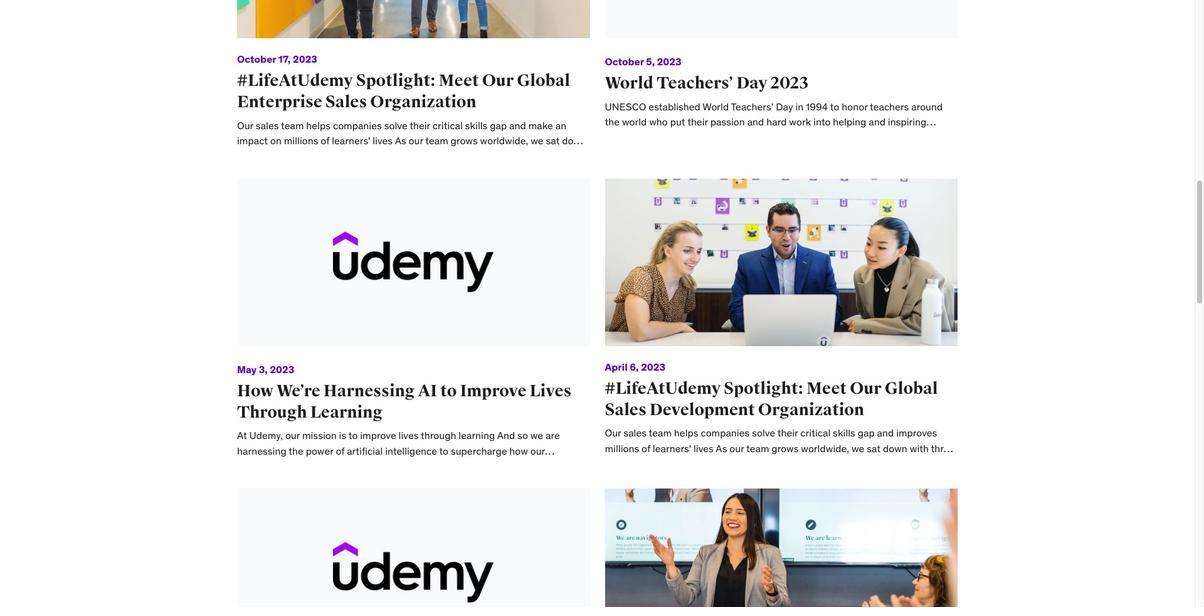 Task type: locate. For each thing, give the bounding box(es) containing it.
meet inside #lifeatudemy spotlight: meet our global enterprise sales organization
[[439, 70, 479, 91]]

spotlight:
[[356, 70, 436, 91], [724, 378, 803, 399]]

0 vertical spatial global
[[517, 70, 570, 91]]

#lifeatudemy down 17,
[[237, 70, 353, 91]]

2023 for how we're harnessing ai to improve lives through learning
[[270, 363, 294, 375]]

0 horizontal spatial spotlight:
[[356, 70, 436, 91]]

0 horizontal spatial sales
[[326, 92, 367, 112]]

organization
[[370, 92, 476, 112], [758, 399, 864, 420]]

meet for development
[[807, 378, 847, 399]]

2023 right 6,
[[641, 360, 666, 373]]

0 vertical spatial meet
[[439, 70, 479, 91]]

meet for sales
[[439, 70, 479, 91]]

october for world teachers' day 2023
[[605, 55, 644, 68]]

#lifeatudemy
[[237, 70, 353, 91], [605, 378, 721, 399]]

1 vertical spatial sales
[[605, 399, 647, 420]]

2023 right 17,
[[293, 53, 317, 65]]

0 horizontal spatial organization
[[370, 92, 476, 112]]

2023 right day
[[771, 73, 809, 94]]

0 vertical spatial #lifeatudemy
[[237, 70, 353, 91]]

0 horizontal spatial our
[[482, 70, 514, 91]]

17,
[[278, 53, 291, 65]]

0 horizontal spatial #lifeatudemy
[[237, 70, 353, 91]]

our for #lifeatudemy spotlight: meet our global enterprise sales organization
[[482, 70, 514, 91]]

1 horizontal spatial organization
[[758, 399, 864, 420]]

1 vertical spatial organization
[[758, 399, 864, 420]]

0 horizontal spatial global
[[517, 70, 570, 91]]

october
[[237, 53, 276, 65], [605, 55, 644, 68]]

world
[[605, 73, 654, 94]]

0 vertical spatial spotlight:
[[356, 70, 436, 91]]

may
[[237, 363, 257, 375]]

to
[[440, 381, 457, 401]]

1 horizontal spatial sales
[[605, 399, 647, 420]]

1 horizontal spatial global
[[885, 378, 938, 399]]

we're
[[277, 381, 320, 401]]

#lifeatudemy for enterprise
[[237, 70, 353, 91]]

1 horizontal spatial spotlight:
[[724, 378, 803, 399]]

1 vertical spatial spotlight:
[[724, 378, 803, 399]]

spotlight: inside "#lifeatudemy spotlight: meet our global sales development organization"
[[724, 378, 803, 399]]

sales inside "#lifeatudemy spotlight: meet our global sales development organization"
[[605, 399, 647, 420]]

spotlight: for development
[[724, 378, 803, 399]]

enterprise
[[237, 92, 322, 112]]

#lifeatudemy down "april 6, 2023"
[[605, 378, 721, 399]]

1 horizontal spatial #lifeatudemy
[[605, 378, 721, 399]]

global inside #lifeatudemy spotlight: meet our global enterprise sales organization
[[517, 70, 570, 91]]

1 vertical spatial #lifeatudemy
[[605, 378, 721, 399]]

may 3, 2023
[[237, 363, 294, 375]]

improve
[[460, 381, 527, 401]]

#lifeatudemy spotlight: meet our global sales development organization
[[605, 378, 938, 420]]

organization inside "#lifeatudemy spotlight: meet our global sales development organization"
[[758, 399, 864, 420]]

1 horizontal spatial meet
[[807, 378, 847, 399]]

spotlight: inside #lifeatudemy spotlight: meet our global enterprise sales organization
[[356, 70, 436, 91]]

1 vertical spatial global
[[885, 378, 938, 399]]

2023 right 5,
[[657, 55, 682, 68]]

2023 for world teachers' day 2023
[[657, 55, 682, 68]]

2023 right 3, at the left of page
[[270, 363, 294, 375]]

world teachers' day 2023 link
[[605, 73, 809, 94]]

0 horizontal spatial october
[[237, 53, 276, 65]]

april
[[605, 360, 628, 373]]

meet inside "#lifeatudemy spotlight: meet our global sales development organization"
[[807, 378, 847, 399]]

global
[[517, 70, 570, 91], [885, 378, 938, 399]]

october left 17,
[[237, 53, 276, 65]]

5,
[[646, 55, 655, 68]]

october up 'world'
[[605, 55, 644, 68]]

ai
[[418, 381, 437, 401]]

our inside #lifeatudemy spotlight: meet our global enterprise sales organization
[[482, 70, 514, 91]]

0 vertical spatial our
[[482, 70, 514, 91]]

meet
[[439, 70, 479, 91], [807, 378, 847, 399]]

0 vertical spatial organization
[[370, 92, 476, 112]]

0 horizontal spatial meet
[[439, 70, 479, 91]]

1 vertical spatial our
[[850, 378, 882, 399]]

our
[[482, 70, 514, 91], [850, 378, 882, 399]]

1 horizontal spatial october
[[605, 55, 644, 68]]

0 vertical spatial sales
[[326, 92, 367, 112]]

our for #lifeatudemy spotlight: meet our global sales development organization
[[850, 378, 882, 399]]

1 horizontal spatial our
[[850, 378, 882, 399]]

organization inside #lifeatudemy spotlight: meet our global enterprise sales organization
[[370, 92, 476, 112]]

global inside "#lifeatudemy spotlight: meet our global sales development organization"
[[885, 378, 938, 399]]

#lifeatudemy inside "#lifeatudemy spotlight: meet our global sales development organization"
[[605, 378, 721, 399]]

our inside "#lifeatudemy spotlight: meet our global sales development organization"
[[850, 378, 882, 399]]

sales
[[326, 92, 367, 112], [605, 399, 647, 420]]

harnessing
[[323, 381, 415, 401]]

1 vertical spatial meet
[[807, 378, 847, 399]]

2023
[[293, 53, 317, 65], [657, 55, 682, 68], [771, 73, 809, 94], [641, 360, 666, 373], [270, 363, 294, 375]]

#lifeatudemy inside #lifeatudemy spotlight: meet our global enterprise sales organization
[[237, 70, 353, 91]]



Task type: vqa. For each thing, say whether or not it's contained in the screenshot.
penny...
no



Task type: describe. For each thing, give the bounding box(es) containing it.
how
[[237, 381, 273, 401]]

world teachers' day 2023
[[605, 73, 809, 94]]

october 17, 2023
[[237, 53, 317, 65]]

learning
[[310, 402, 383, 422]]

october 5, 2023
[[605, 55, 682, 68]]

spotlight: for sales
[[356, 70, 436, 91]]

how we're harnessing ai to improve lives through learning link
[[237, 381, 572, 422]]

#lifeatudemy spotlight: meet our global sales development organization link
[[605, 378, 938, 420]]

#lifeatudemy for sales
[[605, 378, 721, 399]]

3,
[[259, 363, 268, 375]]

april 6, 2023
[[605, 360, 666, 373]]

global for #lifeatudemy spotlight: meet our global sales development organization
[[885, 378, 938, 399]]

through
[[237, 402, 307, 422]]

lives
[[530, 381, 572, 401]]

october for #lifeatudemy spotlight: meet our global enterprise sales organization
[[237, 53, 276, 65]]

teachers'
[[657, 73, 733, 94]]

global for #lifeatudemy spotlight: meet our global enterprise sales organization
[[517, 70, 570, 91]]

#lifeatudemy spotlight: meet our global enterprise sales organization link
[[237, 70, 570, 112]]

development
[[650, 399, 755, 420]]

2023 for #lifeatudemy spotlight: meet our global enterprise sales organization
[[293, 53, 317, 65]]

2023 for #lifeatudemy spotlight: meet our global sales development organization
[[641, 360, 666, 373]]

6,
[[630, 360, 639, 373]]

how we're harnessing ai to improve lives through learning
[[237, 381, 572, 422]]

sales inside #lifeatudemy spotlight: meet our global enterprise sales organization
[[326, 92, 367, 112]]

#lifeatudemy spotlight: meet our global enterprise sales organization
[[237, 70, 570, 112]]

organization for sales
[[370, 92, 476, 112]]

day
[[737, 73, 768, 94]]

organization for development
[[758, 399, 864, 420]]



